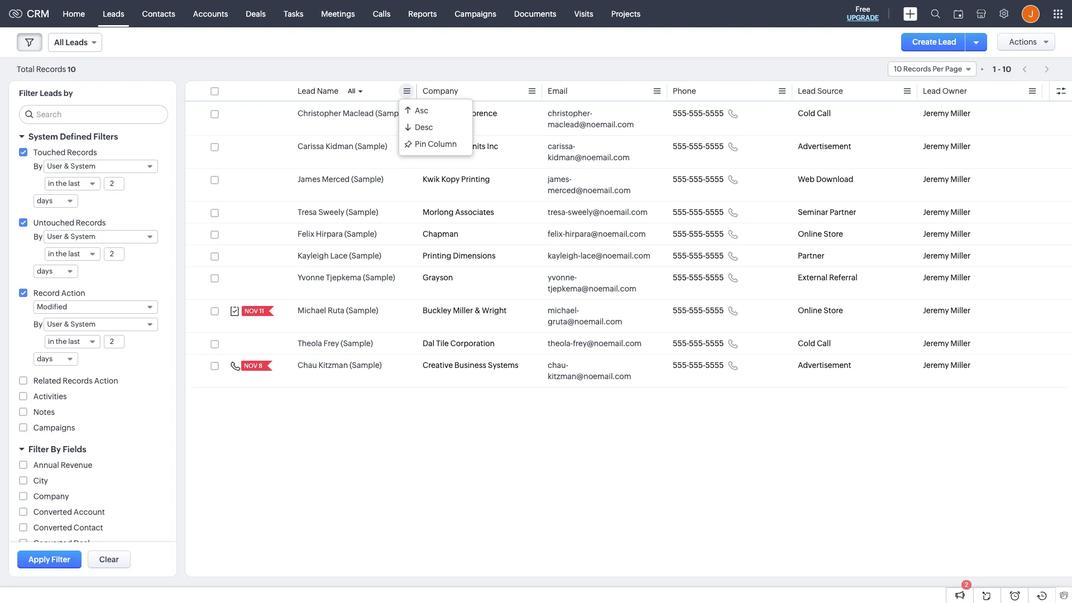 Task type: locate. For each thing, give the bounding box(es) containing it.
10
[[1003, 65, 1012, 73], [894, 65, 902, 73], [68, 65, 76, 73]]

in the last down touched records
[[48, 179, 80, 188]]

1 advertisement from the top
[[798, 142, 851, 151]]

0 vertical spatial call
[[817, 109, 831, 118]]

james
[[298, 175, 320, 184]]

in for touched
[[48, 179, 54, 188]]

printing right kopy
[[461, 175, 490, 184]]

days field for untouched
[[34, 265, 78, 278]]

tresa sweely (sample) link
[[298, 207, 378, 218]]

leads left by
[[40, 89, 62, 98]]

1 vertical spatial converted
[[33, 523, 72, 532]]

Modified field
[[34, 300, 158, 314]]

total records 10
[[17, 65, 76, 73]]

by down "touched"
[[34, 162, 43, 171]]

(sample) for carissa kidman (sample)
[[355, 142, 387, 151]]

& down modified
[[64, 320, 69, 328]]

10 jeremy from the top
[[923, 361, 949, 370]]

3 jeremy from the top
[[923, 175, 949, 184]]

1 user from the top
[[47, 162, 62, 170]]

in the last down modified
[[48, 337, 80, 346]]

2 online from the top
[[798, 306, 822, 315]]

converted up apply filter button
[[33, 539, 72, 548]]

leads for all leads
[[66, 38, 88, 47]]

555-555-5555 for carissa- kidman@noemail.com
[[673, 142, 724, 151]]

2 555-555-5555 from the top
[[673, 142, 724, 151]]

reports
[[408, 9, 437, 18]]

last
[[68, 179, 80, 188], [68, 250, 80, 258], [68, 337, 80, 346]]

1 in from the top
[[48, 179, 54, 188]]

2 user & system from the top
[[47, 232, 96, 241]]

0 vertical spatial store
[[824, 230, 843, 238]]

converted for converted deal
[[33, 539, 72, 548]]

nov 8
[[244, 362, 262, 369]]

-
[[998, 65, 1001, 73]]

4 5555 from the top
[[706, 208, 724, 217]]

555-555-5555 for james- merced@noemail.com
[[673, 175, 724, 184]]

maclead@noemail.com
[[548, 120, 634, 129]]

2 vertical spatial in the last field
[[45, 335, 101, 349]]

miller for theola-frey@noemail.com
[[951, 339, 971, 348]]

2 vertical spatial filter
[[52, 555, 70, 564]]

3 in the last from the top
[[48, 337, 80, 346]]

(sample) right lace
[[349, 251, 381, 260]]

printing up grayson
[[423, 251, 451, 260]]

system
[[28, 132, 58, 141], [71, 162, 96, 170], [71, 232, 96, 241], [71, 320, 96, 328]]

0 vertical spatial leads
[[103, 9, 124, 18]]

5 5555 from the top
[[706, 230, 724, 238]]

tresa-sweely@noemail.com
[[548, 208, 648, 217]]

(sample) right tjepkema
[[363, 273, 395, 282]]

projects
[[611, 9, 641, 18]]

in for untouched
[[48, 250, 54, 258]]

6 jeremy from the top
[[923, 251, 949, 260]]

filter up annual
[[28, 445, 49, 454]]

10 up by
[[68, 65, 76, 73]]

1 store from the top
[[824, 230, 843, 238]]

0 horizontal spatial 10
[[68, 65, 76, 73]]

in down "touched"
[[48, 179, 54, 188]]

lead inside button
[[939, 37, 957, 46]]

filter for filter leads by
[[19, 89, 38, 98]]

annual
[[33, 461, 59, 470]]

(sample) right ruta
[[346, 306, 378, 315]]

(sample) left asc at the top left of the page
[[375, 109, 408, 118]]

records for total
[[36, 65, 66, 73]]

1 vertical spatial all
[[348, 88, 356, 94]]

days up record
[[37, 267, 53, 275]]

None text field
[[104, 336, 124, 348]]

7 5555 from the top
[[706, 273, 724, 282]]

0 vertical spatial online
[[798, 230, 822, 238]]

(sample) right merced
[[351, 175, 384, 184]]

user down "touched"
[[47, 162, 62, 170]]

& inside 'row group'
[[475, 306, 480, 315]]

1 horizontal spatial company
[[423, 87, 458, 96]]

miller
[[951, 109, 971, 118], [951, 142, 971, 151], [951, 175, 971, 184], [951, 208, 971, 217], [951, 230, 971, 238], [951, 251, 971, 260], [951, 273, 971, 282], [453, 306, 473, 315], [951, 306, 971, 315], [951, 339, 971, 348], [951, 361, 971, 370]]

1 vertical spatial printing
[[423, 251, 451, 260]]

filter down total
[[19, 89, 38, 98]]

search element
[[924, 0, 947, 27]]

records down defined
[[67, 148, 97, 157]]

filters
[[93, 132, 118, 141]]

1 vertical spatial days
[[37, 267, 53, 275]]

0 vertical spatial nov
[[245, 308, 258, 314]]

1 vertical spatial advertisement
[[798, 361, 851, 370]]

8 jeremy miller from the top
[[923, 306, 971, 315]]

days field up related
[[34, 352, 78, 366]]

3 converted from the top
[[33, 539, 72, 548]]

dal tile corporation
[[423, 339, 495, 348]]

lead down 10 records per page field at the top right of the page
[[923, 87, 941, 96]]

frey
[[324, 339, 339, 348]]

hirpara@noemail.com
[[565, 230, 646, 238]]

1 vertical spatial days field
[[34, 265, 78, 278]]

user & system down modified
[[47, 320, 96, 328]]

campaigns inside 'link'
[[455, 9, 496, 18]]

converted
[[33, 508, 72, 517], [33, 523, 72, 532], [33, 539, 72, 548]]

jeremy miller for theola-frey@noemail.com
[[923, 339, 971, 348]]

1 vertical spatial the
[[56, 250, 67, 258]]

1 horizontal spatial campaigns
[[455, 9, 496, 18]]

0 vertical spatial campaigns
[[455, 9, 496, 18]]

in down untouched
[[48, 250, 54, 258]]

leads link
[[94, 0, 133, 27]]

0 vertical spatial cold
[[798, 109, 816, 118]]

partner up external
[[798, 251, 825, 260]]

online down seminar
[[798, 230, 822, 238]]

10 right -
[[1003, 65, 1012, 73]]

1 horizontal spatial partner
[[830, 208, 857, 217]]

10 555-555-5555 from the top
[[673, 361, 724, 370]]

days
[[37, 197, 53, 205], [37, 267, 53, 275], [37, 355, 53, 363]]

0 vertical spatial in the last
[[48, 179, 80, 188]]

(sample) right frey
[[341, 339, 373, 348]]

2 in the last from the top
[[48, 250, 80, 258]]

1 vertical spatial action
[[94, 376, 118, 385]]

jeremy for chau- kitzman@noemail.com
[[923, 361, 949, 370]]

untouched records
[[33, 218, 106, 227]]

projects link
[[602, 0, 650, 27]]

touched
[[33, 148, 66, 157]]

3 days field from the top
[[34, 352, 78, 366]]

1 call from the top
[[817, 109, 831, 118]]

0 horizontal spatial campaigns
[[33, 423, 75, 432]]

(sample) right sweely
[[346, 208, 378, 217]]

0 vertical spatial in the last field
[[45, 177, 101, 190]]

cold
[[798, 109, 816, 118], [798, 339, 816, 348]]

0 vertical spatial days field
[[34, 194, 78, 208]]

1 vertical spatial leads
[[66, 38, 88, 47]]

5 jeremy from the top
[[923, 230, 949, 238]]

seminar
[[798, 208, 828, 217]]

11
[[259, 308, 264, 314]]

the down untouched
[[56, 250, 67, 258]]

lead owner
[[923, 87, 967, 96]]

user for untouched
[[47, 232, 62, 241]]

user & system down untouched records
[[47, 232, 96, 241]]

1 in the last field from the top
[[45, 177, 101, 190]]

lead left source
[[798, 87, 816, 96]]

all for all
[[348, 88, 356, 94]]

user & system field down filters on the top of page
[[44, 160, 158, 173]]

2 vertical spatial in the last
[[48, 337, 80, 346]]

all inside all leads field
[[54, 38, 64, 47]]

1 vertical spatial in the last field
[[45, 247, 101, 261]]

2 cold call from the top
[[798, 339, 831, 348]]

records
[[36, 65, 66, 73], [904, 65, 931, 73], [67, 148, 97, 157], [76, 218, 106, 227], [63, 376, 93, 385]]

2 online store from the top
[[798, 306, 843, 315]]

company down city at left bottom
[[33, 492, 69, 501]]

documents link
[[505, 0, 565, 27]]

1 vertical spatial online
[[798, 306, 822, 315]]

call for theola-frey@noemail.com
[[817, 339, 831, 348]]

10 Records Per Page field
[[888, 61, 977, 77]]

by up annual revenue
[[51, 445, 61, 454]]

& left wright
[[475, 306, 480, 315]]

records inside field
[[904, 65, 931, 73]]

yvonne-
[[548, 273, 577, 282]]

user
[[47, 162, 62, 170], [47, 232, 62, 241], [47, 320, 62, 328]]

10 records per page
[[894, 65, 962, 73]]

records up filter leads by on the left of page
[[36, 65, 66, 73]]

10 5555 from the top
[[706, 361, 724, 370]]

advertisement for carissa- kidman@noemail.com
[[798, 142, 851, 151]]

asc
[[415, 106, 429, 115]]

2 in the last field from the top
[[45, 247, 101, 261]]

0 vertical spatial filter
[[19, 89, 38, 98]]

the down modified
[[56, 337, 67, 346]]

printing dimensions
[[423, 251, 496, 260]]

(sample) right kitzman
[[350, 361, 382, 370]]

michael ruta (sample) link
[[298, 305, 378, 316]]

converted for converted account
[[33, 508, 72, 517]]

jeremy miller for michael- gruta@noemail.com
[[923, 306, 971, 315]]

(sample) right kidman on the top left of the page
[[355, 142, 387, 151]]

grayson
[[423, 273, 453, 282]]

days for touched records
[[37, 197, 53, 205]]

1 555-555-5555 from the top
[[673, 109, 724, 118]]

9 555-555-5555 from the top
[[673, 339, 724, 348]]

create lead
[[913, 37, 957, 46]]

7 jeremy miller from the top
[[923, 273, 971, 282]]

9 5555 from the top
[[706, 339, 724, 348]]

10 inside total records 10
[[68, 65, 76, 73]]

days up related
[[37, 355, 53, 363]]

2 vertical spatial the
[[56, 337, 67, 346]]

in the last down untouched records
[[48, 250, 80, 258]]

2 store from the top
[[824, 306, 843, 315]]

theola
[[298, 339, 322, 348]]

1 user & system from the top
[[47, 162, 96, 170]]

fields
[[63, 445, 86, 454]]

2 vertical spatial last
[[68, 337, 80, 346]]

nov left 8
[[244, 362, 257, 369]]

converted up converted contact
[[33, 508, 72, 517]]

in down modified
[[48, 337, 54, 346]]

1 vertical spatial cold call
[[798, 339, 831, 348]]

jeremy for christopher- maclead@noemail.com
[[923, 109, 949, 118]]

0 vertical spatial in
[[48, 179, 54, 188]]

0 vertical spatial action
[[61, 289, 85, 298]]

jeremy miller for carissa- kidman@noemail.com
[[923, 142, 971, 151]]

2 in from the top
[[48, 250, 54, 258]]

1 vertical spatial company
[[33, 492, 69, 501]]

in the last field down touched records
[[45, 177, 101, 190]]

1 last from the top
[[68, 179, 80, 188]]

0 vertical spatial user & system
[[47, 162, 96, 170]]

online store for michael- gruta@noemail.com
[[798, 306, 843, 315]]

in the last field down untouched records
[[45, 247, 101, 261]]

miller for kayleigh-lace@noemail.com
[[951, 251, 971, 260]]

online down external
[[798, 306, 822, 315]]

2 vertical spatial leads
[[40, 89, 62, 98]]

all up christopher maclead (sample)
[[348, 88, 356, 94]]

miller for chau- kitzman@noemail.com
[[951, 361, 971, 370]]

external referral
[[798, 273, 858, 282]]

all up total records 10
[[54, 38, 64, 47]]

company up rangoni
[[423, 87, 458, 96]]

0 vertical spatial online store
[[798, 230, 843, 238]]

1 vertical spatial user
[[47, 232, 62, 241]]

1 user & system field from the top
[[44, 160, 158, 173]]

contact
[[74, 523, 103, 532]]

2 last from the top
[[68, 250, 80, 258]]

3 555-555-5555 from the top
[[673, 175, 724, 184]]

cold call for theola-frey@noemail.com
[[798, 339, 831, 348]]

0 vertical spatial user
[[47, 162, 62, 170]]

(sample) up "kayleigh lace (sample)" "link"
[[344, 230, 377, 238]]

Search text field
[[20, 106, 168, 123]]

8 555-555-5555 from the top
[[673, 306, 724, 315]]

system down "modified" field
[[71, 320, 96, 328]]

3 last from the top
[[68, 337, 80, 346]]

last up related records action
[[68, 337, 80, 346]]

5555 for michael- gruta@noemail.com
[[706, 306, 724, 315]]

campaigns
[[455, 9, 496, 18], [33, 423, 75, 432]]

2 vertical spatial days field
[[34, 352, 78, 366]]

last down untouched records
[[68, 250, 80, 258]]

christopher- maclead@noemail.com
[[548, 109, 634, 129]]

online for felix-hirpara@noemail.com
[[798, 230, 822, 238]]

1 converted from the top
[[33, 508, 72, 517]]

5 jeremy miller from the top
[[923, 230, 971, 238]]

2 5555 from the top
[[706, 142, 724, 151]]

jeremy miller for james- merced@noemail.com
[[923, 175, 971, 184]]

jeremy for theola-frey@noemail.com
[[923, 339, 949, 348]]

converted up converted deal
[[33, 523, 72, 532]]

partner right seminar
[[830, 208, 857, 217]]

555-555-5555 for theola-frey@noemail.com
[[673, 339, 724, 348]]

calendar image
[[954, 9, 963, 18]]

1 vertical spatial filter
[[28, 445, 49, 454]]

555-555-5555 for christopher- maclead@noemail.com
[[673, 109, 724, 118]]

0 vertical spatial cold call
[[798, 109, 831, 118]]

in the last field for untouched
[[45, 247, 101, 261]]

2 vertical spatial converted
[[33, 539, 72, 548]]

online store down "external referral"
[[798, 306, 843, 315]]

2 horizontal spatial leads
[[103, 9, 124, 18]]

0 horizontal spatial partner
[[798, 251, 825, 260]]

user down untouched
[[47, 232, 62, 241]]

0 vertical spatial the
[[56, 179, 67, 188]]

555-555-5555 for chau- kitzman@noemail.com
[[673, 361, 724, 370]]

2 user & system field from the top
[[44, 230, 158, 244]]

create menu image
[[904, 7, 918, 20]]

user down modified
[[47, 320, 62, 328]]

1 vertical spatial last
[[68, 250, 80, 258]]

nov left 11
[[245, 308, 258, 314]]

leads down home
[[66, 38, 88, 47]]

store down "external referral"
[[824, 306, 843, 315]]

1 horizontal spatial leads
[[66, 38, 88, 47]]

filter by fields
[[28, 445, 86, 454]]

1 5555 from the top
[[706, 109, 724, 118]]

1 online store from the top
[[798, 230, 843, 238]]

system up "touched"
[[28, 132, 58, 141]]

3 the from the top
[[56, 337, 67, 346]]

records right related
[[63, 376, 93, 385]]

yvonne- tjepkema@noemail.com
[[548, 273, 637, 293]]

sweely
[[318, 208, 344, 217]]

0 vertical spatial all
[[54, 38, 64, 47]]

1 vertical spatial online store
[[798, 306, 843, 315]]

tresa sweely (sample)
[[298, 208, 378, 217]]

0 horizontal spatial leads
[[40, 89, 62, 98]]

6 jeremy miller from the top
[[923, 251, 971, 260]]

michael-
[[548, 306, 579, 315]]

1 online from the top
[[798, 230, 822, 238]]

2 advertisement from the top
[[798, 361, 851, 370]]

10 left per
[[894, 65, 902, 73]]

create
[[913, 37, 937, 46]]

3 jeremy miller from the top
[[923, 175, 971, 184]]

rangoni
[[423, 109, 453, 118]]

by down untouched
[[34, 232, 43, 241]]

1 vertical spatial call
[[817, 339, 831, 348]]

felix-hirpara@noemail.com
[[548, 230, 646, 238]]

0 vertical spatial days
[[37, 197, 53, 205]]

2 vertical spatial days
[[37, 355, 53, 363]]

filter down converted deal
[[52, 555, 70, 564]]

1 days field from the top
[[34, 194, 78, 208]]

system defined filters button
[[9, 127, 176, 146]]

cold call for christopher- maclead@noemail.com
[[798, 109, 831, 118]]

user & system for touched
[[47, 162, 96, 170]]

maclead
[[343, 109, 374, 118]]

0 vertical spatial last
[[68, 179, 80, 188]]

theola frey (sample)
[[298, 339, 373, 348]]

0 horizontal spatial action
[[61, 289, 85, 298]]

christopher- maclead@noemail.com link
[[548, 108, 651, 130]]

lead for lead owner
[[923, 87, 941, 96]]

2 converted from the top
[[33, 523, 72, 532]]

555-555-5555 for felix-hirpara@noemail.com
[[673, 230, 724, 238]]

ruta
[[328, 306, 345, 315]]

last for untouched
[[68, 250, 80, 258]]

jeremy for yvonne- tjepkema@noemail.com
[[923, 273, 949, 282]]

profile element
[[1015, 0, 1047, 27]]

1 vertical spatial nov
[[244, 362, 257, 369]]

all
[[54, 38, 64, 47], [348, 88, 356, 94]]

1 jeremy from the top
[[923, 109, 949, 118]]

store down seminar partner
[[824, 230, 843, 238]]

leads right home
[[103, 9, 124, 18]]

(sample) for chau kitzman (sample)
[[350, 361, 382, 370]]

calls
[[373, 9, 391, 18]]

user & system field down untouched records
[[44, 230, 158, 244]]

2 horizontal spatial 10
[[1003, 65, 1012, 73]]

days field up "record action"
[[34, 265, 78, 278]]

user & system field for untouched records
[[44, 230, 158, 244]]

filter
[[19, 89, 38, 98], [28, 445, 49, 454], [52, 555, 70, 564]]

felix-hirpara@noemail.com link
[[548, 228, 646, 240]]

lead source
[[798, 87, 843, 96]]

1 vertical spatial in
[[48, 250, 54, 258]]

2 jeremy from the top
[[923, 142, 949, 151]]

4 555-555-5555 from the top
[[673, 208, 724, 217]]

1 cold call from the top
[[798, 109, 831, 118]]

store for felix-hirpara@noemail.com
[[824, 230, 843, 238]]

2 vertical spatial user & system
[[47, 320, 96, 328]]

5555 for yvonne- tjepkema@noemail.com
[[706, 273, 724, 282]]

1 vertical spatial in the last
[[48, 250, 80, 258]]

2
[[965, 581, 969, 588]]

systems
[[488, 361, 519, 370]]

advertisement
[[798, 142, 851, 151], [798, 361, 851, 370]]

1 the from the top
[[56, 179, 67, 188]]

0 vertical spatial user & system field
[[44, 160, 158, 173]]

0 vertical spatial printing
[[461, 175, 490, 184]]

leads
[[103, 9, 124, 18], [66, 38, 88, 47], [40, 89, 62, 98]]

10 for 1 - 10
[[1003, 65, 1012, 73]]

2 vertical spatial user
[[47, 320, 62, 328]]

james- merced@noemail.com
[[548, 175, 631, 195]]

user & system down touched records
[[47, 162, 96, 170]]

city
[[33, 476, 48, 485]]

2 vertical spatial user & system field
[[44, 318, 158, 331]]

name
[[317, 87, 339, 96]]

0 horizontal spatial company
[[33, 492, 69, 501]]

0 vertical spatial converted
[[33, 508, 72, 517]]

8 5555 from the top
[[706, 306, 724, 315]]

lead left the name
[[298, 87, 315, 96]]

2 jeremy miller from the top
[[923, 142, 971, 151]]

last down touched records
[[68, 179, 80, 188]]

2 user from the top
[[47, 232, 62, 241]]

campaigns right reports on the top left of page
[[455, 9, 496, 18]]

4 jeremy miller from the top
[[923, 208, 971, 217]]

company
[[423, 87, 458, 96], [33, 492, 69, 501]]

records left per
[[904, 65, 931, 73]]

1 jeremy miller from the top
[[923, 109, 971, 118]]

jeremy miller
[[923, 109, 971, 118], [923, 142, 971, 151], [923, 175, 971, 184], [923, 208, 971, 217], [923, 230, 971, 238], [923, 251, 971, 260], [923, 273, 971, 282], [923, 306, 971, 315], [923, 339, 971, 348], [923, 361, 971, 370]]

1 horizontal spatial 10
[[894, 65, 902, 73]]

jeremy miller for kayleigh-lace@noemail.com
[[923, 251, 971, 260]]

1 vertical spatial store
[[824, 306, 843, 315]]

campaigns down notes
[[33, 423, 75, 432]]

the down touched records
[[56, 179, 67, 188]]

8 jeremy from the top
[[923, 306, 949, 315]]

search image
[[931, 9, 941, 18]]

2 vertical spatial in
[[48, 337, 54, 346]]

2 days from the top
[[37, 267, 53, 275]]

1 in the last from the top
[[48, 179, 80, 188]]

6 555-555-5555 from the top
[[673, 251, 724, 260]]

lead right create
[[939, 37, 957, 46]]

store
[[824, 230, 843, 238], [824, 306, 843, 315]]

chau kitzman (sample)
[[298, 361, 382, 370]]

accounts link
[[184, 0, 237, 27]]

kayleigh-lace@noemail.com link
[[548, 250, 651, 261]]

1 horizontal spatial all
[[348, 88, 356, 94]]

1 horizontal spatial printing
[[461, 175, 490, 184]]

days field up untouched
[[34, 194, 78, 208]]

store for michael- gruta@noemail.com
[[824, 306, 843, 315]]

1 days from the top
[[37, 197, 53, 205]]

miller for james- merced@noemail.com
[[951, 175, 971, 184]]

1 vertical spatial user & system field
[[44, 230, 158, 244]]

0 horizontal spatial all
[[54, 38, 64, 47]]

nov 8 link
[[241, 361, 264, 371]]

records for touched
[[67, 148, 97, 157]]

user & system field down "modified" field
[[44, 318, 158, 331]]

row group containing christopher maclead (sample)
[[185, 103, 1072, 388]]

1 vertical spatial cold
[[798, 339, 816, 348]]

records for 10
[[904, 65, 931, 73]]

tresa-
[[548, 208, 568, 217]]

10 jeremy miller from the top
[[923, 361, 971, 370]]

theola-frey@noemail.com link
[[548, 338, 642, 349]]

2 cold from the top
[[798, 339, 816, 348]]

7 555-555-5555 from the top
[[673, 273, 724, 282]]

online store down seminar partner
[[798, 230, 843, 238]]

nov 11 link
[[242, 306, 265, 316]]

1 vertical spatial user & system
[[47, 232, 96, 241]]

system inside dropdown button
[[28, 132, 58, 141]]

5555 for chau- kitzman@noemail.com
[[706, 361, 724, 370]]

row group
[[185, 103, 1072, 388]]

navigation
[[1017, 61, 1056, 77]]

the for untouched
[[56, 250, 67, 258]]

(sample) inside "link"
[[349, 251, 381, 260]]

yvonne- tjepkema@noemail.com link
[[548, 272, 651, 294]]

creative
[[423, 361, 453, 370]]

7 jeremy from the top
[[923, 273, 949, 282]]

in the last field
[[45, 177, 101, 190], [45, 247, 101, 261], [45, 335, 101, 349]]

days up untouched
[[37, 197, 53, 205]]

2 days field from the top
[[34, 265, 78, 278]]

2 call from the top
[[817, 339, 831, 348]]

days field
[[34, 194, 78, 208], [34, 265, 78, 278], [34, 352, 78, 366]]

5555 for theola-frey@noemail.com
[[706, 339, 724, 348]]

4 jeremy from the top
[[923, 208, 949, 217]]

9 jeremy miller from the top
[[923, 339, 971, 348]]

action
[[61, 289, 85, 298], [94, 376, 118, 385]]

None text field
[[104, 178, 124, 190], [104, 248, 124, 260], [104, 178, 124, 190], [104, 248, 124, 260]]

2 the from the top
[[56, 250, 67, 258]]

leads inside field
[[66, 38, 88, 47]]

records right untouched
[[76, 218, 106, 227]]

5 555-555-5555 from the top
[[673, 230, 724, 238]]

nov
[[245, 308, 258, 314], [244, 362, 257, 369]]

jeremy for james- merced@noemail.com
[[923, 175, 949, 184]]

filter inside dropdown button
[[28, 445, 49, 454]]

by down modified
[[34, 320, 43, 329]]

in the last field up related records action
[[45, 335, 101, 349]]

1 vertical spatial partner
[[798, 251, 825, 260]]

1 cold from the top
[[798, 109, 816, 118]]

3 5555 from the top
[[706, 175, 724, 184]]

0 vertical spatial company
[[423, 87, 458, 96]]

User & System field
[[44, 160, 158, 173], [44, 230, 158, 244], [44, 318, 158, 331]]

3 user & system from the top
[[47, 320, 96, 328]]

9 jeremy from the top
[[923, 339, 949, 348]]

records for untouched
[[76, 218, 106, 227]]

miller for michael- gruta@noemail.com
[[951, 306, 971, 315]]

6 5555 from the top
[[706, 251, 724, 260]]

0 vertical spatial advertisement
[[798, 142, 851, 151]]



Task type: vqa. For each thing, say whether or not it's contained in the screenshot.
'Related Records Action'
yes



Task type: describe. For each thing, give the bounding box(es) containing it.
buckley miller & wright
[[423, 306, 507, 315]]

business
[[455, 361, 486, 370]]

crm link
[[9, 8, 49, 20]]

jeremy for carissa- kidman@noemail.com
[[923, 142, 949, 151]]

carissa kidman (sample) link
[[298, 141, 387, 152]]

apply filter
[[28, 555, 70, 564]]

all for all leads
[[54, 38, 64, 47]]

cold for theola-frey@noemail.com
[[798, 339, 816, 348]]

10 inside field
[[894, 65, 902, 73]]

carissa- kidman@noemail.com link
[[548, 141, 651, 163]]

online store for felix-hirpara@noemail.com
[[798, 230, 843, 238]]

meetings link
[[312, 0, 364, 27]]

modified
[[37, 303, 67, 311]]

james merced (sample)
[[298, 175, 384, 184]]

lead name
[[298, 87, 339, 96]]

chau- kitzman@noemail.com link
[[548, 360, 651, 382]]

miller for felix-hirpara@noemail.com
[[951, 230, 971, 238]]

of
[[455, 109, 464, 118]]

online for michael- gruta@noemail.com
[[798, 306, 822, 315]]

visits
[[574, 9, 594, 18]]

555-555-5555 for michael- gruta@noemail.com
[[673, 306, 724, 315]]

nov 11
[[245, 308, 264, 314]]

jeremy miller for felix-hirpara@noemail.com
[[923, 230, 971, 238]]

converted for converted contact
[[33, 523, 72, 532]]

advertisement for chau- kitzman@noemail.com
[[798, 361, 851, 370]]

felix hirpara (sample) link
[[298, 228, 377, 240]]

user & system field for touched records
[[44, 160, 158, 173]]

miller for christopher- maclead@noemail.com
[[951, 109, 971, 118]]

create menu element
[[897, 0, 924, 27]]

christopher maclead (sample) link
[[298, 108, 408, 119]]

apply
[[28, 555, 50, 564]]

download
[[816, 175, 854, 184]]

yvonne tjepkema (sample) link
[[298, 272, 395, 283]]

activities
[[33, 392, 67, 401]]

external
[[798, 273, 828, 282]]

seminar partner
[[798, 208, 857, 217]]

converted account
[[33, 508, 105, 517]]

555-555-5555 for yvonne- tjepkema@noemail.com
[[673, 273, 724, 282]]

dimensions
[[453, 251, 496, 260]]

kayleigh lace (sample) link
[[298, 250, 381, 261]]

jeremy for felix-hirpara@noemail.com
[[923, 230, 949, 238]]

5555 for christopher- maclead@noemail.com
[[706, 109, 724, 118]]

kopy
[[441, 175, 460, 184]]

kayleigh-
[[548, 251, 581, 260]]

create lead button
[[901, 33, 968, 51]]

nov for michael
[[245, 308, 258, 314]]

lace@noemail.com
[[581, 251, 651, 260]]

filter by fields button
[[9, 440, 176, 459]]

(sample) for michael ruta (sample)
[[346, 306, 378, 315]]

account
[[74, 508, 105, 517]]

merced@noemail.com
[[548, 186, 631, 195]]

jeremy miller for yvonne- tjepkema@noemail.com
[[923, 273, 971, 282]]

5555 for kayleigh-lace@noemail.com
[[706, 251, 724, 260]]

free
[[856, 5, 870, 13]]

call for christopher- maclead@noemail.com
[[817, 109, 831, 118]]

& down untouched records
[[64, 232, 69, 241]]

days for untouched records
[[37, 267, 53, 275]]

(sample) for yvonne tjepkema (sample)
[[363, 273, 395, 282]]

jeremy for tresa-sweely@noemail.com
[[923, 208, 949, 217]]

by
[[64, 89, 73, 98]]

related
[[33, 376, 61, 385]]

0 vertical spatial partner
[[830, 208, 857, 217]]

defined
[[60, 132, 92, 141]]

carissa- kidman@noemail.com
[[548, 142, 630, 162]]

10 for total records 10
[[68, 65, 76, 73]]

system down touched records
[[71, 162, 96, 170]]

3 in the last field from the top
[[45, 335, 101, 349]]

buckley
[[423, 306, 452, 315]]

chau-
[[548, 361, 568, 370]]

crm
[[27, 8, 49, 20]]

notes
[[33, 408, 55, 417]]

gruta@noemail.com
[[548, 317, 622, 326]]

kitzman@noemail.com
[[548, 372, 631, 381]]

in the last field for touched
[[45, 177, 101, 190]]

by inside dropdown button
[[51, 445, 61, 454]]

lace
[[330, 251, 348, 260]]

(sample) for felix hirpara (sample)
[[344, 230, 377, 238]]

deals
[[246, 9, 266, 18]]

5555 for tresa-sweely@noemail.com
[[706, 208, 724, 217]]

annual revenue
[[33, 461, 92, 470]]

chau
[[298, 361, 317, 370]]

reports link
[[400, 0, 446, 27]]

(sample) for christopher maclead (sample)
[[375, 109, 408, 118]]

filter inside button
[[52, 555, 70, 564]]

tresa
[[298, 208, 317, 217]]

8
[[259, 362, 262, 369]]

meetings
[[321, 9, 355, 18]]

related records action
[[33, 376, 118, 385]]

chau- kitzman@noemail.com
[[548, 361, 631, 381]]

jeremy for michael- gruta@noemail.com
[[923, 306, 949, 315]]

free upgrade
[[847, 5, 879, 22]]

nov for chau
[[244, 362, 257, 369]]

lead for lead source
[[798, 87, 816, 96]]

3 user & system field from the top
[[44, 318, 158, 331]]

christopher maclead (sample)
[[298, 109, 408, 118]]

user for touched
[[47, 162, 62, 170]]

(sample) for theola frey (sample)
[[341, 339, 373, 348]]

user & system for untouched
[[47, 232, 96, 241]]

system down untouched records
[[71, 232, 96, 241]]

creative business systems
[[423, 361, 519, 370]]

555-555-5555 for kayleigh-lace@noemail.com
[[673, 251, 724, 260]]

1 vertical spatial campaigns
[[33, 423, 75, 432]]

per
[[933, 65, 944, 73]]

cold for christopher- maclead@noemail.com
[[798, 109, 816, 118]]

column
[[428, 140, 457, 149]]

jeremy miller for christopher- maclead@noemail.com
[[923, 109, 971, 118]]

1 - 10
[[993, 65, 1012, 73]]

(sample) for kayleigh lace (sample)
[[349, 251, 381, 260]]

jeremy miller for chau- kitzman@noemail.com
[[923, 361, 971, 370]]

inc
[[487, 142, 499, 151]]

home
[[63, 9, 85, 18]]

All Leads field
[[48, 33, 102, 52]]

5555 for james- merced@noemail.com
[[706, 175, 724, 184]]

3 days from the top
[[37, 355, 53, 363]]

accounts
[[193, 9, 228, 18]]

miller for tresa-sweely@noemail.com
[[951, 208, 971, 217]]

days field for touched
[[34, 194, 78, 208]]

carissa kidman (sample)
[[298, 142, 387, 151]]

1 horizontal spatial action
[[94, 376, 118, 385]]

0 horizontal spatial printing
[[423, 251, 451, 260]]

total
[[17, 65, 35, 73]]

contacts link
[[133, 0, 184, 27]]

555-555-5555 for tresa-sweely@noemail.com
[[673, 208, 724, 217]]

associates
[[455, 208, 494, 217]]

yvonne
[[298, 273, 324, 282]]

james-
[[548, 175, 572, 184]]

profile image
[[1022, 5, 1040, 23]]

apply filter button
[[17, 551, 81, 569]]

corporation
[[450, 339, 495, 348]]

miller for yvonne- tjepkema@noemail.com
[[951, 273, 971, 282]]

oh
[[423, 142, 434, 151]]

(sample) for james merced (sample)
[[351, 175, 384, 184]]

kidman@noemail.com
[[548, 153, 630, 162]]

5555 for carissa- kidman@noemail.com
[[706, 142, 724, 151]]

leads for filter leads by
[[40, 89, 62, 98]]

tasks
[[284, 9, 303, 18]]

lead for lead name
[[298, 87, 315, 96]]

hirpara
[[316, 230, 343, 238]]

filter leads by
[[19, 89, 73, 98]]

wright
[[482, 306, 507, 315]]

records for related
[[63, 376, 93, 385]]

filter for filter by fields
[[28, 445, 49, 454]]

web
[[798, 175, 815, 184]]

3 user from the top
[[47, 320, 62, 328]]

the for touched
[[56, 179, 67, 188]]

referral
[[829, 273, 858, 282]]

& down touched records
[[64, 162, 69, 170]]

chau kitzman (sample) link
[[298, 360, 382, 371]]

oh my goodknits inc
[[423, 142, 499, 151]]

tjepkema
[[326, 273, 361, 282]]

jeremy miller for tresa-sweely@noemail.com
[[923, 208, 971, 217]]

documents
[[514, 9, 557, 18]]

jeremy for kayleigh-lace@noemail.com
[[923, 251, 949, 260]]

(sample) for tresa sweely (sample)
[[346, 208, 378, 217]]

5555 for felix-hirpara@noemail.com
[[706, 230, 724, 238]]

last for touched
[[68, 179, 80, 188]]

calls link
[[364, 0, 400, 27]]

3 in from the top
[[48, 337, 54, 346]]

miller for carissa- kidman@noemail.com
[[951, 142, 971, 151]]

in the last for untouched
[[48, 250, 80, 258]]



